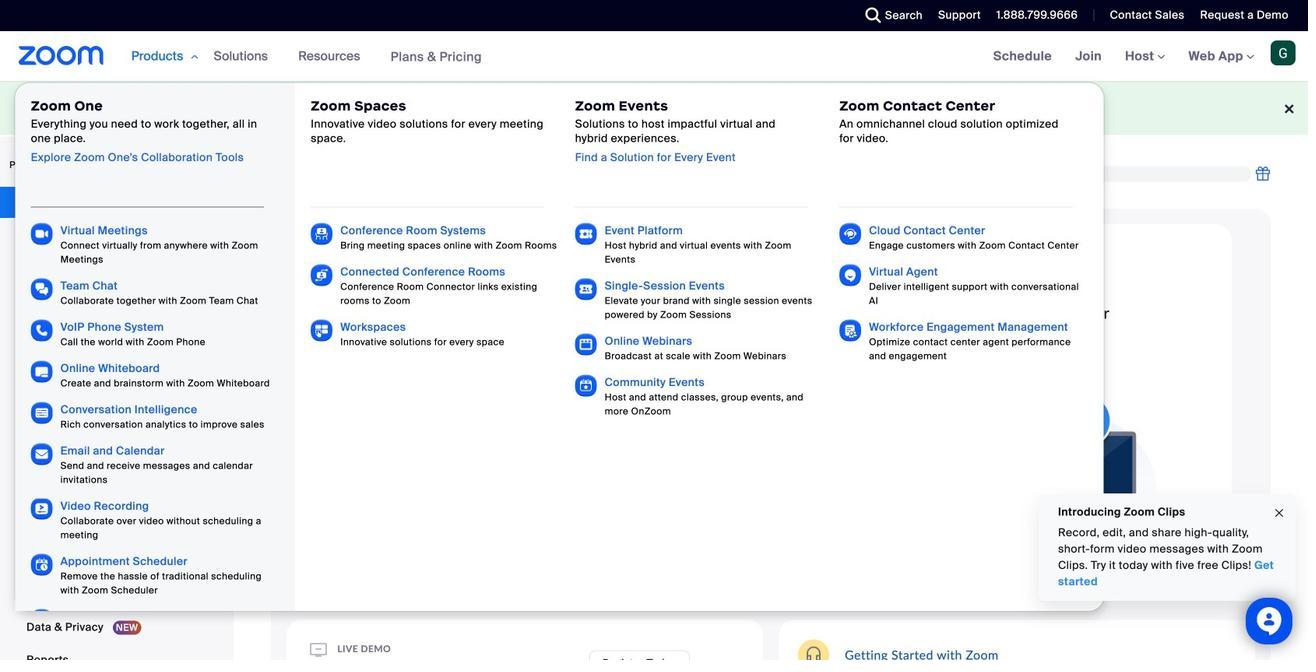 Task type: locate. For each thing, give the bounding box(es) containing it.
footer
[[0, 81, 1309, 135]]

team chat image
[[31, 278, 53, 300]]

event platform image
[[575, 223, 597, 245]]

workvivo image
[[31, 610, 53, 631]]

banner
[[0, 31, 1309, 661]]

conference room systems image
[[311, 223, 333, 245]]

community events image
[[575, 375, 597, 397]]

connected conference rooms image
[[311, 264, 333, 286]]

cloud contact center image
[[840, 223, 862, 245]]



Task type: vqa. For each thing, say whether or not it's contained in the screenshot.
warning image at the bottom of page
no



Task type: describe. For each thing, give the bounding box(es) containing it.
conversation intelligence image
[[31, 402, 53, 424]]

meetings navigation
[[982, 31, 1309, 82]]

online webinars image
[[575, 334, 597, 356]]

video recording image
[[31, 499, 53, 521]]

email calendar image
[[31, 444, 53, 465]]

single-session events image
[[575, 278, 597, 300]]

zoom logo image
[[19, 46, 104, 65]]

virtual meetings image
[[31, 223, 53, 245]]

virtual agent image
[[840, 264, 862, 286]]

profile picture image
[[1271, 41, 1296, 65]]

workspaces image
[[311, 320, 333, 342]]

online whiteboard image
[[31, 361, 53, 383]]

workforce engagement management image
[[840, 320, 862, 342]]

voip phone system image
[[31, 320, 53, 342]]

close image
[[1274, 505, 1286, 522]]

personal menu menu
[[0, 187, 229, 661]]

product information navigation
[[14, 31, 1105, 661]]

appointment scheduler image
[[31, 554, 53, 576]]



